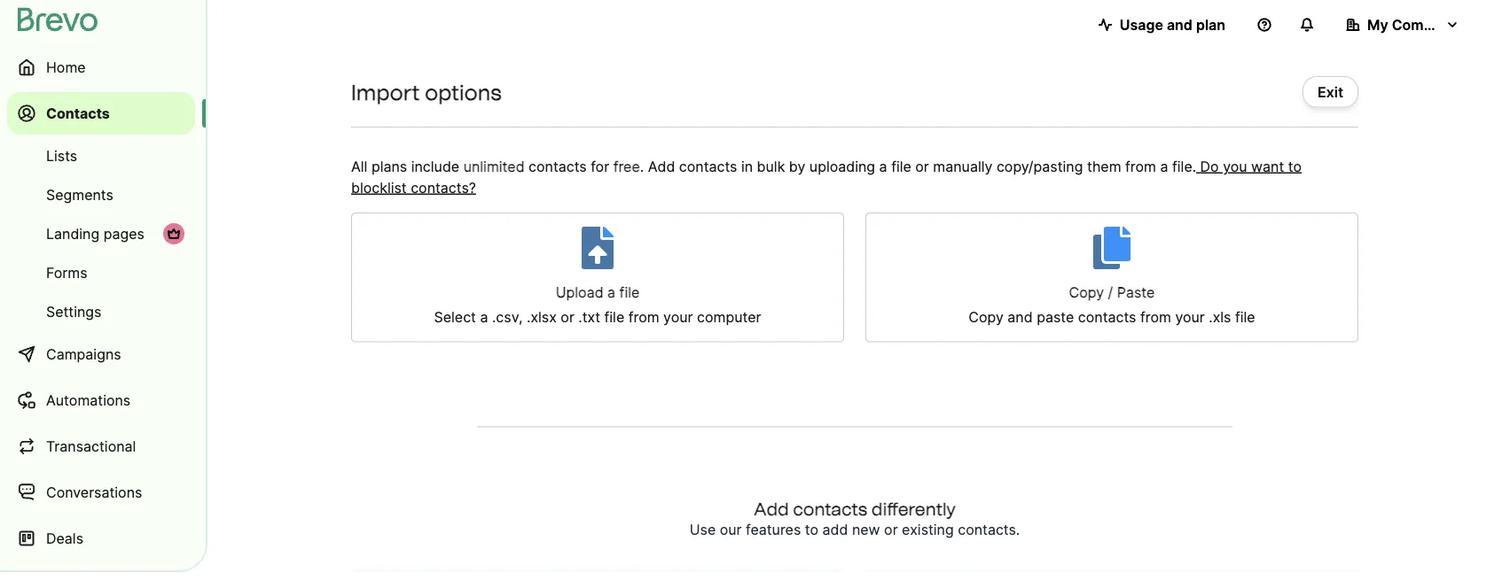Task type: describe. For each thing, give the bounding box(es) containing it.
/
[[1108, 284, 1113, 302]]

settings link
[[7, 294, 195, 330]]

uploading
[[810, 158, 875, 175]]

import options
[[351, 79, 502, 105]]

automations link
[[7, 380, 195, 422]]

usage and plan button
[[1084, 7, 1240, 43]]

use
[[690, 522, 716, 539]]

company
[[1392, 16, 1457, 33]]

paste
[[1037, 309, 1074, 326]]

my company button
[[1332, 7, 1474, 43]]

settings
[[46, 303, 101, 321]]

.txt
[[579, 309, 600, 326]]

conversations link
[[7, 472, 195, 514]]

left___rvooi image
[[167, 227, 181, 241]]

contacts link
[[7, 92, 195, 135]]

plans
[[371, 158, 407, 175]]

copy/pasting
[[997, 158, 1083, 175]]

do you want to blocklist contacts?
[[351, 158, 1302, 196]]

.csv,
[[492, 309, 523, 326]]

deals
[[46, 530, 83, 548]]

usage
[[1120, 16, 1163, 33]]

forms link
[[7, 255, 195, 291]]

new
[[852, 522, 880, 539]]

add contacts differently use our features to add new or existing contacts.
[[690, 499, 1020, 539]]

transactional
[[46, 438, 136, 455]]

file inside copy / paste copy and paste contacts from your .xls file
[[1235, 309, 1255, 326]]

select
[[434, 309, 476, 326]]

automations
[[46, 392, 131, 409]]

file.
[[1172, 158, 1196, 175]]

transactional link
[[7, 426, 195, 468]]

landing pages link
[[7, 216, 195, 252]]

contacts inside copy / paste copy and paste contacts from your .xls file
[[1078, 309, 1136, 326]]

unlimited
[[463, 158, 525, 175]]

from inside upload a file select a .csv, .xlsx or .txt file from your computer
[[628, 309, 659, 326]]

bulk
[[757, 158, 785, 175]]

to inside the add contacts differently use our features to add new or existing contacts.
[[805, 522, 819, 539]]

contacts?
[[411, 179, 476, 196]]

home link
[[7, 46, 195, 89]]

features
[[746, 522, 801, 539]]

usage and plan
[[1120, 16, 1226, 33]]

add
[[823, 522, 848, 539]]

computer
[[697, 309, 761, 326]]

0 vertical spatial copy
[[1069, 284, 1104, 302]]

want
[[1251, 158, 1284, 175]]

campaigns
[[46, 346, 121, 363]]

.xls
[[1209, 309, 1231, 326]]

add inside the add contacts differently use our features to add new or existing contacts.
[[754, 499, 789, 520]]

1 vertical spatial copy
[[969, 309, 1004, 326]]

manually
[[933, 158, 993, 175]]

exit link
[[1303, 76, 1359, 108]]

for
[[591, 158, 609, 175]]

contacts inside the add contacts differently use our features to add new or existing contacts.
[[793, 499, 868, 520]]

my company
[[1367, 16, 1457, 33]]



Task type: locate. For each thing, give the bounding box(es) containing it.
landing
[[46, 225, 100, 243]]

0 vertical spatial to
[[1288, 158, 1302, 175]]

and inside 'button'
[[1167, 16, 1193, 33]]

your left .xls
[[1175, 309, 1205, 326]]

1 horizontal spatial or
[[884, 522, 898, 539]]

.
[[640, 158, 644, 175]]

file right .txt
[[604, 309, 625, 326]]

0 vertical spatial or
[[915, 158, 929, 175]]

from down paste
[[1140, 309, 1171, 326]]

and
[[1167, 16, 1193, 33], [1008, 309, 1033, 326]]

your inside upload a file select a .csv, .xlsx or .txt file from your computer
[[663, 309, 693, 326]]

1 vertical spatial or
[[561, 309, 575, 326]]

contacts
[[46, 105, 110, 122]]

0 horizontal spatial and
[[1008, 309, 1033, 326]]

2 your from the left
[[1175, 309, 1205, 326]]

copy left / at the right of the page
[[1069, 284, 1104, 302]]

from
[[1125, 158, 1156, 175], [628, 309, 659, 326], [1140, 309, 1171, 326]]

upload a file select a .csv, .xlsx or .txt file from your computer
[[434, 284, 761, 326]]

plan
[[1196, 16, 1226, 33]]

your inside copy / paste copy and paste contacts from your .xls file
[[1175, 309, 1205, 326]]

import
[[351, 79, 420, 105]]

your
[[663, 309, 693, 326], [1175, 309, 1205, 326]]

1 horizontal spatial copy
[[1069, 284, 1104, 302]]

segments link
[[7, 177, 195, 213]]

to right want
[[1288, 158, 1302, 175]]

add right . on the left top of the page
[[648, 158, 675, 175]]

in
[[741, 158, 753, 175]]

a
[[879, 158, 887, 175], [1160, 158, 1168, 175], [608, 284, 616, 302], [480, 309, 488, 326]]

1 vertical spatial and
[[1008, 309, 1033, 326]]

free
[[613, 158, 640, 175]]

a right "uploading"
[[879, 158, 887, 175]]

blocklist
[[351, 179, 407, 196]]

conversations
[[46, 484, 142, 501]]

a right upload
[[608, 284, 616, 302]]

from right .txt
[[628, 309, 659, 326]]

copy / paste copy and paste contacts from your .xls file
[[969, 284, 1255, 326]]

1 horizontal spatial to
[[1288, 158, 1302, 175]]

exit
[[1318, 83, 1344, 101]]

copy left paste at the bottom of the page
[[969, 309, 1004, 326]]

or right new
[[884, 522, 898, 539]]

or inside the add contacts differently use our features to add new or existing contacts.
[[884, 522, 898, 539]]

0 vertical spatial and
[[1167, 16, 1193, 33]]

differently
[[872, 499, 956, 520]]

to
[[1288, 158, 1302, 175], [805, 522, 819, 539]]

lists link
[[7, 138, 195, 174]]

all
[[351, 158, 368, 175]]

2 vertical spatial or
[[884, 522, 898, 539]]

and inside copy / paste copy and paste contacts from your .xls file
[[1008, 309, 1033, 326]]

or inside upload a file select a .csv, .xlsx or .txt file from your computer
[[561, 309, 575, 326]]

all plans include unlimited contacts for free . add contacts in bulk by uploading a file or manually copy/pasting them from a file.
[[351, 158, 1196, 175]]

or left .txt
[[561, 309, 575, 326]]

contacts.
[[958, 522, 1020, 539]]

deals link
[[7, 518, 195, 560]]

1 your from the left
[[663, 309, 693, 326]]

pages
[[104, 225, 144, 243]]

campaigns link
[[7, 333, 195, 376]]

include
[[411, 158, 459, 175]]

your left computer
[[663, 309, 693, 326]]

to left add
[[805, 522, 819, 539]]

1 horizontal spatial your
[[1175, 309, 1205, 326]]

file right "uploading"
[[891, 158, 911, 175]]

and left paste at the bottom of the page
[[1008, 309, 1033, 326]]

segments
[[46, 186, 113, 204]]

or
[[915, 158, 929, 175], [561, 309, 575, 326], [884, 522, 898, 539]]

or left manually
[[915, 158, 929, 175]]

my
[[1367, 16, 1388, 33]]

landing pages
[[46, 225, 144, 243]]

home
[[46, 59, 86, 76]]

file
[[891, 158, 911, 175], [620, 284, 640, 302], [604, 309, 625, 326], [1235, 309, 1255, 326]]

file right upload
[[620, 284, 640, 302]]

contacts
[[529, 158, 587, 175], [679, 158, 737, 175], [1078, 309, 1136, 326], [793, 499, 868, 520]]

2 horizontal spatial or
[[915, 158, 929, 175]]

options
[[425, 79, 502, 105]]

1 horizontal spatial and
[[1167, 16, 1193, 33]]

our
[[720, 522, 742, 539]]

contacts down / at the right of the page
[[1078, 309, 1136, 326]]

by
[[789, 158, 806, 175]]

.xlsx
[[527, 309, 557, 326]]

do
[[1200, 158, 1219, 175]]

0 vertical spatial add
[[648, 158, 675, 175]]

add
[[648, 158, 675, 175], [754, 499, 789, 520]]

you
[[1223, 158, 1247, 175]]

0 horizontal spatial to
[[805, 522, 819, 539]]

0 horizontal spatial or
[[561, 309, 575, 326]]

paste
[[1117, 284, 1155, 302]]

existing
[[902, 522, 954, 539]]

a left file.
[[1160, 158, 1168, 175]]

0 horizontal spatial copy
[[969, 309, 1004, 326]]

contacts up add
[[793, 499, 868, 520]]

1 horizontal spatial add
[[754, 499, 789, 520]]

0 horizontal spatial your
[[663, 309, 693, 326]]

from inside copy / paste copy and paste contacts from your .xls file
[[1140, 309, 1171, 326]]

file right .xls
[[1235, 309, 1255, 326]]

and left plan
[[1167, 16, 1193, 33]]

0 horizontal spatial add
[[648, 158, 675, 175]]

a left .csv,
[[480, 309, 488, 326]]

forms
[[46, 264, 87, 282]]

them
[[1087, 158, 1121, 175]]

add up features
[[754, 499, 789, 520]]

from right them
[[1125, 158, 1156, 175]]

contacts left for
[[529, 158, 587, 175]]

contacts left in
[[679, 158, 737, 175]]

lists
[[46, 147, 77, 165]]

to inside do you want to blocklist contacts?
[[1288, 158, 1302, 175]]

1 vertical spatial add
[[754, 499, 789, 520]]

upload
[[556, 284, 604, 302]]

copy
[[1069, 284, 1104, 302], [969, 309, 1004, 326]]

1 vertical spatial to
[[805, 522, 819, 539]]



Task type: vqa. For each thing, say whether or not it's contained in the screenshot.
the top The Marketing
no



